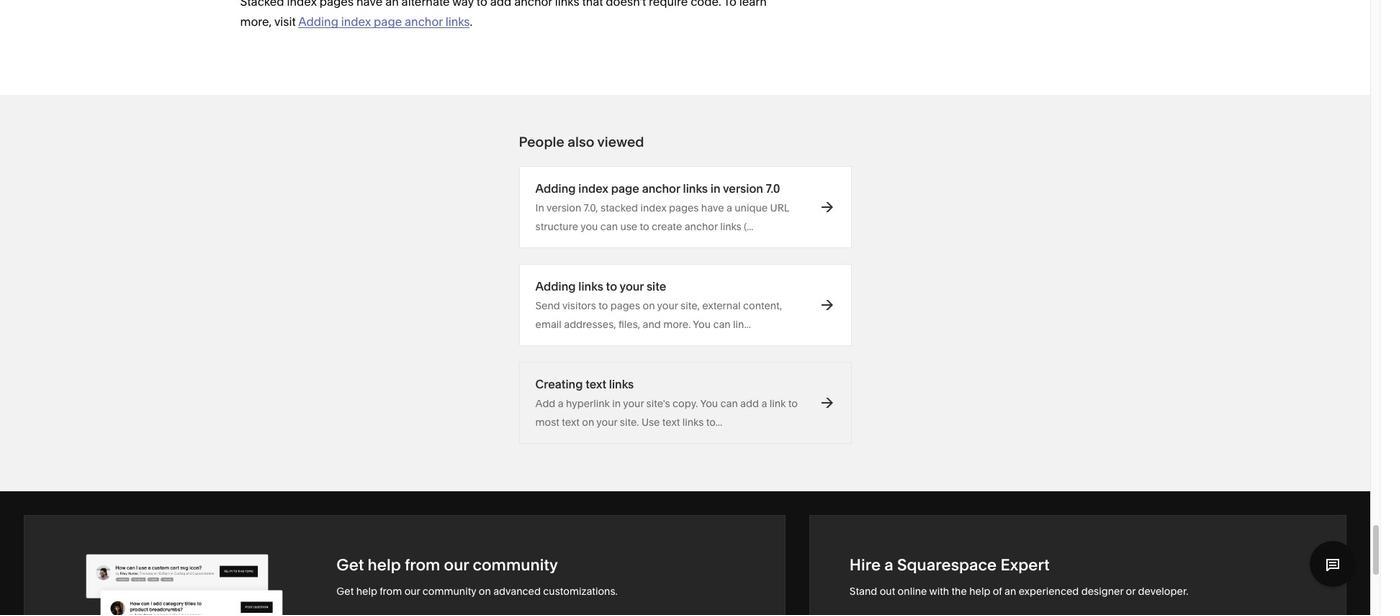Task type: describe. For each thing, give the bounding box(es) containing it.
add
[[536, 398, 556, 411]]

people also viewed
[[519, 134, 644, 151]]

0 horizontal spatial version
[[547, 202, 582, 215]]

url
[[770, 202, 790, 215]]

in
[[536, 202, 545, 215]]

to inside adding index page anchor links in version 7.0 in version 7.0, stacked index pages have a unique url structure you can use to create anchor links (...
[[640, 221, 650, 234]]

email
[[536, 319, 562, 332]]

an inside stacked index pages have an alternate way to add anchor links that doesn't require code. to learn more, visit
[[386, 0, 399, 9]]

site.
[[620, 417, 639, 430]]

that
[[582, 0, 603, 9]]

anchor inside stacked index pages have an alternate way to add anchor links that doesn't require code. to learn more, visit
[[514, 0, 552, 9]]

require
[[649, 0, 688, 9]]

designer
[[1082, 586, 1124, 599]]

visit
[[274, 15, 296, 29]]

expert
[[1001, 556, 1050, 576]]

send
[[536, 300, 560, 313]]

you
[[581, 221, 598, 234]]

your left site.
[[597, 417, 618, 430]]

1 horizontal spatial an
[[1005, 586, 1017, 599]]

site's
[[647, 398, 671, 411]]

external
[[703, 300, 741, 313]]

also
[[568, 134, 595, 151]]

adding index page anchor links in version 7.0 in version 7.0, stacked index pages have a unique url structure you can use to create anchor links (...
[[536, 182, 790, 234]]

7.0
[[766, 182, 781, 196]]

help for get help from our community on advanced customizations.
[[356, 586, 377, 599]]

adding index page anchor links .
[[298, 15, 473, 29]]

stacked
[[601, 202, 638, 215]]

hire
[[850, 556, 881, 576]]

lin...
[[733, 319, 751, 332]]

index for adding index page anchor links in version 7.0 in version 7.0, stacked index pages have a unique url structure you can use to create anchor links (...
[[579, 182, 609, 196]]

2 vertical spatial on
[[479, 586, 491, 599]]

page for in
[[611, 182, 640, 196]]

footer image image
[[76, 541, 293, 616]]

a inside adding index page anchor links in version 7.0 in version 7.0, stacked index pages have a unique url structure you can use to create anchor links (...
[[727, 202, 733, 215]]

the
[[952, 586, 967, 599]]

anchor right create
[[685, 221, 718, 234]]

content,
[[743, 300, 782, 313]]

get for get help from our community
[[337, 556, 364, 576]]

creating text links add a hyperlink in your site's copy. you can add a link to most text on your site. use text links to...
[[536, 378, 798, 430]]

0 horizontal spatial text
[[562, 417, 580, 430]]

you inside creating text links add a hyperlink in your site's copy. you can add a link to most text on your site. use text links to...
[[701, 398, 718, 411]]

to inside creating text links add a hyperlink in your site's copy. you can add a link to most text on your site. use text links to...
[[789, 398, 798, 411]]

have inside adding index page anchor links in version 7.0 in version 7.0, stacked index pages have a unique url structure you can use to create anchor links (...
[[702, 202, 725, 215]]

use
[[621, 221, 638, 234]]

7.0,
[[584, 202, 598, 215]]

can for your
[[713, 319, 731, 332]]

more.
[[664, 319, 691, 332]]

stacked index pages have an alternate way to add anchor links that doesn't require code. to learn more, visit
[[240, 0, 767, 29]]

can inside creating text links add a hyperlink in your site's copy. you can add a link to most text on your site. use text links to...
[[721, 398, 738, 411]]

online
[[898, 586, 927, 599]]

stand out online with the help of an experienced designer or developer.
[[850, 586, 1189, 599]]

get help from our community on advanced customizations.
[[337, 586, 618, 599]]

from for get help from our community
[[405, 556, 441, 576]]

site
[[647, 280, 667, 294]]

our for get help from our community
[[444, 556, 469, 576]]

on inside adding links to your site send visitors to pages on your site, external content, email addresses, files, and more. you can lin...
[[643, 300, 655, 313]]

create
[[652, 221, 682, 234]]

2 horizontal spatial text
[[663, 417, 680, 430]]

to...
[[706, 417, 723, 430]]

add inside creating text links add a hyperlink in your site's copy. you can add a link to most text on your site. use text links to...
[[741, 398, 759, 411]]

site,
[[681, 300, 700, 313]]

copy.
[[673, 398, 698, 411]]

.
[[470, 15, 473, 29]]

adding for adding index page anchor links in version 7.0 in version 7.0, stacked index pages have a unique url structure you can use to create anchor links (...
[[536, 182, 576, 196]]

our for get help from our community on advanced customizations.
[[405, 586, 420, 599]]

a left link
[[762, 398, 767, 411]]



Task type: locate. For each thing, give the bounding box(es) containing it.
or
[[1126, 586, 1136, 599]]

0 vertical spatial on
[[643, 300, 655, 313]]

to
[[724, 0, 737, 9]]

from up get help from our community on advanced customizations.
[[405, 556, 441, 576]]

doesn't
[[606, 0, 646, 9]]

your
[[620, 280, 644, 294], [657, 300, 678, 313], [623, 398, 644, 411], [597, 417, 618, 430]]

index right visit
[[341, 15, 371, 29]]

0 horizontal spatial our
[[405, 586, 420, 599]]

page down alternate
[[374, 15, 402, 29]]

from for get help from our community on advanced customizations.
[[380, 586, 402, 599]]

from down "get help from our community"
[[380, 586, 402, 599]]

adding up "send"
[[536, 280, 576, 294]]

customizations.
[[543, 586, 618, 599]]

index inside stacked index pages have an alternate way to add anchor links that doesn't require code. to learn more, visit
[[287, 0, 317, 9]]

add
[[490, 0, 512, 9], [741, 398, 759, 411]]

text
[[586, 378, 607, 392], [562, 417, 580, 430], [663, 417, 680, 430]]

link
[[770, 398, 786, 411]]

an right of
[[1005, 586, 1017, 599]]

pages inside stacked index pages have an alternate way to add anchor links that doesn't require code. to learn more, visit
[[320, 0, 354, 9]]

get help from our community
[[337, 556, 558, 576]]

1 get from the top
[[337, 556, 364, 576]]

1 vertical spatial page
[[611, 182, 640, 196]]

you inside adding links to your site send visitors to pages on your site, external content, email addresses, files, and more. you can lin...
[[693, 319, 711, 332]]

version up structure
[[547, 202, 582, 215]]

0 horizontal spatial add
[[490, 0, 512, 9]]

out
[[880, 586, 896, 599]]

help for get help from our community
[[368, 556, 401, 576]]

unique
[[735, 202, 768, 215]]

a right the hire
[[885, 556, 894, 576]]

0 vertical spatial have
[[357, 0, 383, 9]]

0 vertical spatial from
[[405, 556, 441, 576]]

have left unique
[[702, 202, 725, 215]]

squarespace
[[898, 556, 997, 576]]

1 vertical spatial community
[[423, 586, 477, 599]]

0 horizontal spatial on
[[479, 586, 491, 599]]

a right add
[[558, 398, 564, 411]]

index for stacked index pages have an alternate way to add anchor links that doesn't require code. to learn more, visit
[[287, 0, 317, 9]]

pages up the "files,"
[[611, 300, 641, 313]]

your left site
[[620, 280, 644, 294]]

0 vertical spatial an
[[386, 0, 399, 9]]

adding inside adding index page anchor links in version 7.0 in version 7.0, stacked index pages have a unique url structure you can use to create anchor links (...
[[536, 182, 576, 196]]

in left 7.0
[[711, 182, 721, 196]]

index up visit
[[287, 0, 317, 9]]

2 horizontal spatial on
[[643, 300, 655, 313]]

experienced
[[1019, 586, 1079, 599]]

on left 'advanced'
[[479, 586, 491, 599]]

anchor
[[514, 0, 552, 9], [405, 15, 443, 29], [642, 182, 681, 196], [685, 221, 718, 234]]

1 horizontal spatial from
[[405, 556, 441, 576]]

developer.
[[1139, 586, 1189, 599]]

0 vertical spatial community
[[473, 556, 558, 576]]

anchor left "that"
[[514, 0, 552, 9]]

text up hyperlink
[[586, 378, 607, 392]]

stand
[[850, 586, 878, 599]]

our
[[444, 556, 469, 576], [405, 586, 420, 599]]

creating
[[536, 378, 583, 392]]

can down external
[[713, 319, 731, 332]]

0 horizontal spatial an
[[386, 0, 399, 9]]

viewed
[[598, 134, 644, 151]]

page
[[374, 15, 402, 29], [611, 182, 640, 196]]

pages up adding index page anchor links link
[[320, 0, 354, 9]]

page up stacked
[[611, 182, 640, 196]]

add right way
[[490, 0, 512, 9]]

hire a squarespace expert
[[850, 556, 1050, 576]]

community for get help from our community
[[473, 556, 558, 576]]

you down the "site,"
[[693, 319, 711, 332]]

1 vertical spatial can
[[713, 319, 731, 332]]

a
[[727, 202, 733, 215], [558, 398, 564, 411], [762, 398, 767, 411], [885, 556, 894, 576]]

1 horizontal spatial on
[[582, 417, 595, 430]]

add inside stacked index pages have an alternate way to add anchor links that doesn't require code. to learn more, visit
[[490, 0, 512, 9]]

1 horizontal spatial in
[[711, 182, 721, 196]]

1 vertical spatial in
[[612, 398, 621, 411]]

1 horizontal spatial page
[[611, 182, 640, 196]]

hyperlink
[[566, 398, 610, 411]]

1 vertical spatial version
[[547, 202, 582, 215]]

from
[[405, 556, 441, 576], [380, 586, 402, 599]]

community up 'advanced'
[[473, 556, 558, 576]]

and
[[643, 319, 661, 332]]

1 horizontal spatial text
[[586, 378, 607, 392]]

you up to...
[[701, 398, 718, 411]]

adding index page anchor links link
[[298, 15, 470, 29]]

of
[[993, 586, 1003, 599]]

can left use
[[601, 221, 618, 234]]

to inside stacked index pages have an alternate way to add anchor links that doesn't require code. to learn more, visit
[[477, 0, 488, 9]]

1 horizontal spatial our
[[444, 556, 469, 576]]

learn
[[740, 0, 767, 9]]

2 vertical spatial can
[[721, 398, 738, 411]]

can inside adding links to your site send visitors to pages on your site, external content, email addresses, files, and more. you can lin...
[[713, 319, 731, 332]]

2 vertical spatial pages
[[611, 300, 641, 313]]

have inside stacked index pages have an alternate way to add anchor links that doesn't require code. to learn more, visit
[[357, 0, 383, 9]]

structure
[[536, 221, 579, 234]]

adding right visit
[[298, 15, 339, 29]]

your up site.
[[623, 398, 644, 411]]

0 vertical spatial version
[[723, 182, 764, 196]]

community
[[473, 556, 558, 576], [423, 586, 477, 599]]

index
[[287, 0, 317, 9], [341, 15, 371, 29], [579, 182, 609, 196], [641, 202, 667, 215]]

1 vertical spatial on
[[582, 417, 595, 430]]

get
[[337, 556, 364, 576], [337, 586, 354, 599]]

adding inside adding links to your site send visitors to pages on your site, external content, email addresses, files, and more. you can lin...
[[536, 280, 576, 294]]

index up create
[[641, 202, 667, 215]]

with
[[930, 586, 950, 599]]

1 vertical spatial from
[[380, 586, 402, 599]]

community for get help from our community on advanced customizations.
[[423, 586, 477, 599]]

pages
[[320, 0, 354, 9], [669, 202, 699, 215], [611, 300, 641, 313]]

our up get help from our community on advanced customizations.
[[444, 556, 469, 576]]

an
[[386, 0, 399, 9], [1005, 586, 1017, 599]]

adding for adding index page anchor links .
[[298, 15, 339, 29]]

1 vertical spatial have
[[702, 202, 725, 215]]

0 vertical spatial pages
[[320, 0, 354, 9]]

anchor down alternate
[[405, 15, 443, 29]]

your up more.
[[657, 300, 678, 313]]

version
[[723, 182, 764, 196], [547, 202, 582, 215]]

0 horizontal spatial have
[[357, 0, 383, 9]]

0 vertical spatial in
[[711, 182, 721, 196]]

in inside creating text links add a hyperlink in your site's copy. you can add a link to most text on your site. use text links to...
[[612, 398, 621, 411]]

way
[[453, 0, 474, 9]]

use
[[642, 417, 660, 430]]

in
[[711, 182, 721, 196], [612, 398, 621, 411]]

links inside adding links to your site send visitors to pages on your site, external content, email addresses, files, and more. you can lin...
[[579, 280, 604, 294]]

stacked
[[240, 0, 284, 9]]

0 horizontal spatial in
[[612, 398, 621, 411]]

pages inside adding index page anchor links in version 7.0 in version 7.0, stacked index pages have a unique url structure you can use to create anchor links (...
[[669, 202, 699, 215]]

people
[[519, 134, 565, 151]]

text right the 'most'
[[562, 417, 580, 430]]

1 vertical spatial our
[[405, 586, 420, 599]]

1 vertical spatial you
[[701, 398, 718, 411]]

alternate
[[402, 0, 450, 9]]

help
[[368, 556, 401, 576], [356, 586, 377, 599], [970, 586, 991, 599]]

most
[[536, 417, 560, 430]]

0 vertical spatial page
[[374, 15, 402, 29]]

can
[[601, 221, 618, 234], [713, 319, 731, 332], [721, 398, 738, 411]]

2 horizontal spatial pages
[[669, 202, 699, 215]]

can for anchor
[[601, 221, 618, 234]]

have
[[357, 0, 383, 9], [702, 202, 725, 215]]

1 horizontal spatial pages
[[611, 300, 641, 313]]

add left link
[[741, 398, 759, 411]]

addresses,
[[564, 319, 616, 332]]

2 vertical spatial adding
[[536, 280, 576, 294]]

0 vertical spatial add
[[490, 0, 512, 9]]

0 horizontal spatial pages
[[320, 0, 354, 9]]

0 vertical spatial our
[[444, 556, 469, 576]]

you
[[693, 319, 711, 332], [701, 398, 718, 411]]

0 horizontal spatial from
[[380, 586, 402, 599]]

page inside adding index page anchor links in version 7.0 in version 7.0, stacked index pages have a unique url structure you can use to create anchor links (...
[[611, 182, 640, 196]]

adding up in at top left
[[536, 182, 576, 196]]

have up adding index page anchor links link
[[357, 0, 383, 9]]

visitors
[[563, 300, 596, 313]]

0 vertical spatial adding
[[298, 15, 339, 29]]

1 horizontal spatial add
[[741, 398, 759, 411]]

on
[[643, 300, 655, 313], [582, 417, 595, 430], [479, 586, 491, 599]]

can inside adding index page anchor links in version 7.0 in version 7.0, stacked index pages have a unique url structure you can use to create anchor links (...
[[601, 221, 618, 234]]

1 vertical spatial pages
[[669, 202, 699, 215]]

page for .
[[374, 15, 402, 29]]

links inside stacked index pages have an alternate way to add anchor links that doesn't require code. to learn more, visit
[[555, 0, 580, 9]]

index up 7.0,
[[579, 182, 609, 196]]

in inside adding index page anchor links in version 7.0 in version 7.0, stacked index pages have a unique url structure you can use to create anchor links (...
[[711, 182, 721, 196]]

1 vertical spatial add
[[741, 398, 759, 411]]

0 vertical spatial get
[[337, 556, 364, 576]]

on inside creating text links add a hyperlink in your site's copy. you can add a link to most text on your site. use text links to...
[[582, 417, 595, 430]]

adding links to your site send visitors to pages on your site, external content, email addresses, files, and more. you can lin...
[[536, 280, 782, 332]]

pages up create
[[669, 202, 699, 215]]

can up to...
[[721, 398, 738, 411]]

1 horizontal spatial version
[[723, 182, 764, 196]]

our down "get help from our community"
[[405, 586, 420, 599]]

get for get help from our community on advanced customizations.
[[337, 586, 354, 599]]

to
[[477, 0, 488, 9], [640, 221, 650, 234], [606, 280, 617, 294], [599, 300, 608, 313], [789, 398, 798, 411]]

anchor up create
[[642, 182, 681, 196]]

2 get from the top
[[337, 586, 354, 599]]

community down "get help from our community"
[[423, 586, 477, 599]]

files,
[[619, 319, 641, 332]]

on up and
[[643, 300, 655, 313]]

version up unique
[[723, 182, 764, 196]]

adding
[[298, 15, 339, 29], [536, 182, 576, 196], [536, 280, 576, 294]]

on down hyperlink
[[582, 417, 595, 430]]

0 vertical spatial you
[[693, 319, 711, 332]]

code.
[[691, 0, 722, 9]]

(...
[[744, 221, 754, 234]]

in up site.
[[612, 398, 621, 411]]

advanced
[[494, 586, 541, 599]]

a left unique
[[727, 202, 733, 215]]

1 vertical spatial adding
[[536, 182, 576, 196]]

index for adding index page anchor links .
[[341, 15, 371, 29]]

adding for adding links to your site send visitors to pages on your site, external content, email addresses, files, and more. you can lin...
[[536, 280, 576, 294]]

links
[[555, 0, 580, 9], [446, 15, 470, 29], [683, 182, 708, 196], [721, 221, 742, 234], [579, 280, 604, 294], [609, 378, 634, 392], [683, 417, 704, 430]]

more,
[[240, 15, 272, 29]]

1 vertical spatial an
[[1005, 586, 1017, 599]]

0 vertical spatial can
[[601, 221, 618, 234]]

1 horizontal spatial have
[[702, 202, 725, 215]]

1 vertical spatial get
[[337, 586, 354, 599]]

an up adding index page anchor links .
[[386, 0, 399, 9]]

0 horizontal spatial page
[[374, 15, 402, 29]]

text right use
[[663, 417, 680, 430]]

pages inside adding links to your site send visitors to pages on your site, external content, email addresses, files, and more. you can lin...
[[611, 300, 641, 313]]



Task type: vqa. For each thing, say whether or not it's contained in the screenshot.
the leftmost Page Slugs And Anchor Links
no



